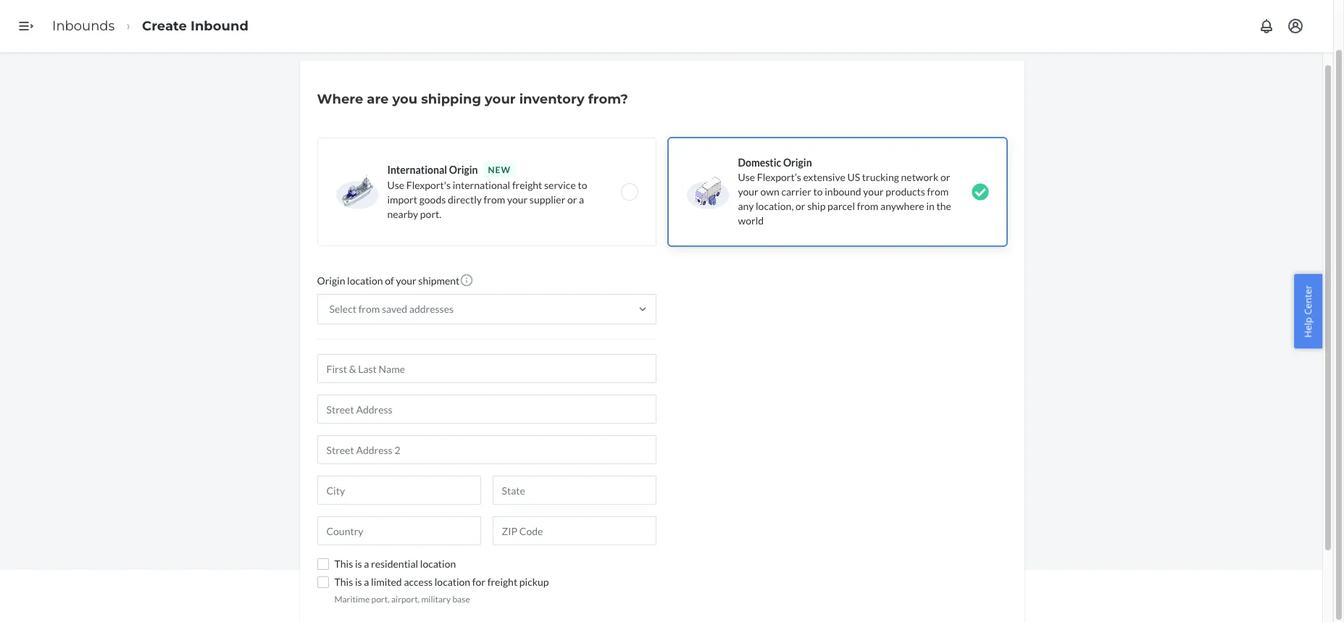 Task type: vqa. For each thing, say whether or not it's contained in the screenshot.
postal related to Delivery address or postal code
no



Task type: locate. For each thing, give the bounding box(es) containing it.
this is a residential location
[[334, 558, 456, 570]]

domestic
[[738, 157, 781, 169]]

use inside "use flexport's international freight service to import goods directly from your supplier or a nearby port."
[[387, 179, 404, 191]]

you
[[392, 91, 418, 107]]

shipping
[[421, 91, 481, 107]]

location
[[347, 275, 383, 287], [420, 558, 456, 570], [435, 576, 470, 588]]

center
[[1302, 285, 1315, 315]]

military
[[421, 594, 451, 605]]

2 horizontal spatial origin
[[783, 157, 812, 169]]

this for this is a limited access location for freight pickup
[[334, 576, 353, 588]]

open notifications image
[[1258, 17, 1275, 35]]

2 vertical spatial a
[[364, 576, 369, 588]]

1 vertical spatial this
[[334, 576, 353, 588]]

port,
[[371, 594, 390, 605]]

origin inside domestic origin use flexport's extensive us trucking network or your own carrier to inbound your products from any location, or ship parcel from anywhere in the world
[[783, 157, 812, 169]]

check circle image
[[971, 183, 989, 201]]

pickup
[[519, 576, 549, 588]]

this
[[334, 558, 353, 570], [334, 576, 353, 588]]

create inbound
[[142, 18, 248, 34]]

origin
[[783, 157, 812, 169], [449, 164, 478, 176], [317, 275, 345, 287]]

location up this is a limited access location for freight pickup
[[420, 558, 456, 570]]

location left of
[[347, 275, 383, 287]]

this for this is a residential location
[[334, 558, 353, 570]]

a right supplier at the top left
[[579, 193, 584, 206]]

to
[[578, 179, 587, 191], [813, 186, 823, 198]]

parcel
[[828, 200, 855, 212]]

open navigation image
[[17, 17, 35, 35]]

nearby
[[387, 208, 418, 220]]

select from saved addresses
[[329, 303, 454, 315]]

international
[[453, 179, 510, 191]]

2 horizontal spatial or
[[941, 171, 950, 183]]

None checkbox
[[317, 559, 329, 570], [317, 577, 329, 588], [317, 559, 329, 570], [317, 577, 329, 588]]

inbound
[[825, 186, 861, 198]]

carrier
[[781, 186, 812, 198]]

international
[[387, 164, 447, 176]]

import
[[387, 193, 417, 206]]

maritime port, airport, military base
[[334, 594, 470, 605]]

0 vertical spatial freight
[[512, 179, 542, 191]]

use down domestic in the right top of the page
[[738, 171, 755, 183]]

from down international
[[484, 193, 505, 206]]

international origin
[[387, 164, 478, 176]]

is
[[355, 558, 362, 570], [355, 576, 362, 588]]

where are you shipping your inventory from?
[[317, 91, 628, 107]]

where
[[317, 91, 363, 107]]

freight up supplier at the top left
[[512, 179, 542, 191]]

or right 'network'
[[941, 171, 950, 183]]

freight right for
[[487, 576, 518, 588]]

1 horizontal spatial to
[[813, 186, 823, 198]]

or down service
[[567, 193, 577, 206]]

your
[[485, 91, 516, 107], [738, 186, 758, 198], [863, 186, 884, 198], [507, 193, 528, 206], [396, 275, 416, 287]]

0 horizontal spatial origin
[[317, 275, 345, 287]]

your right the shipping
[[485, 91, 516, 107]]

0 vertical spatial is
[[355, 558, 362, 570]]

from
[[927, 186, 949, 198], [484, 193, 505, 206], [857, 200, 879, 212], [358, 303, 380, 315]]

1 horizontal spatial origin
[[449, 164, 478, 176]]

1 vertical spatial is
[[355, 576, 362, 588]]

a left residential
[[364, 558, 369, 570]]

1 horizontal spatial or
[[796, 200, 805, 212]]

1 vertical spatial freight
[[487, 576, 518, 588]]

freight
[[512, 179, 542, 191], [487, 576, 518, 588]]

anywhere
[[880, 200, 924, 212]]

use up "import" at the top of the page
[[387, 179, 404, 191]]

to inside domestic origin use flexport's extensive us trucking network or your own carrier to inbound your products from any location, or ship parcel from anywhere in the world
[[813, 186, 823, 198]]

inbound
[[191, 18, 248, 34]]

a for this is a limited access location for freight pickup
[[364, 576, 369, 588]]

trucking
[[862, 171, 899, 183]]

your left supplier at the top left
[[507, 193, 528, 206]]

0 vertical spatial a
[[579, 193, 584, 206]]

0 vertical spatial this
[[334, 558, 353, 570]]

help center
[[1302, 285, 1315, 338]]

your down the trucking
[[863, 186, 884, 198]]

products
[[886, 186, 925, 198]]

port.
[[420, 208, 441, 220]]

a left limited
[[364, 576, 369, 588]]

your right of
[[396, 275, 416, 287]]

First & Last Name text field
[[317, 354, 656, 383]]

origin up flexport's
[[783, 157, 812, 169]]

0 horizontal spatial use
[[387, 179, 404, 191]]

new
[[488, 164, 511, 175]]

1 this from the top
[[334, 558, 353, 570]]

2 this from the top
[[334, 576, 353, 588]]

a
[[579, 193, 584, 206], [364, 558, 369, 570], [364, 576, 369, 588]]

1 is from the top
[[355, 558, 362, 570]]

any
[[738, 200, 754, 212]]

City text field
[[317, 476, 481, 505]]

or
[[941, 171, 950, 183], [567, 193, 577, 206], [796, 200, 805, 212]]

ship
[[807, 200, 826, 212]]

location up base
[[435, 576, 470, 588]]

access
[[404, 576, 433, 588]]

extensive
[[803, 171, 845, 183]]

of
[[385, 275, 394, 287]]

the
[[937, 200, 951, 212]]

residential
[[371, 558, 418, 570]]

0 horizontal spatial or
[[567, 193, 577, 206]]

Street Address 2 text field
[[317, 436, 656, 465]]

to right service
[[578, 179, 587, 191]]

use inside domestic origin use flexport's extensive us trucking network or your own carrier to inbound your products from any location, or ship parcel from anywhere in the world
[[738, 171, 755, 183]]

or down carrier at the right top of the page
[[796, 200, 805, 212]]

from up the
[[927, 186, 949, 198]]

2 is from the top
[[355, 576, 362, 588]]

origin for international
[[449, 164, 478, 176]]

use
[[738, 171, 755, 183], [387, 179, 404, 191]]

airport,
[[391, 594, 420, 605]]

from right 'parcel'
[[857, 200, 879, 212]]

use flexport's international freight service to import goods directly from your supplier or a nearby port.
[[387, 179, 587, 220]]

from?
[[588, 91, 628, 107]]

1 horizontal spatial use
[[738, 171, 755, 183]]

0 horizontal spatial to
[[578, 179, 587, 191]]

to up ship
[[813, 186, 823, 198]]

1 vertical spatial a
[[364, 558, 369, 570]]

origin up international
[[449, 164, 478, 176]]

origin up select
[[317, 275, 345, 287]]



Task type: describe. For each thing, give the bounding box(es) containing it.
world
[[738, 214, 764, 227]]

network
[[901, 171, 939, 183]]

goods
[[419, 193, 446, 206]]

service
[[544, 179, 576, 191]]

for
[[472, 576, 486, 588]]

inbounds
[[52, 18, 115, 34]]

is for limited
[[355, 576, 362, 588]]

Country text field
[[317, 517, 481, 546]]

us
[[847, 171, 860, 183]]

addresses
[[409, 303, 454, 315]]

maritime
[[334, 594, 370, 605]]

base
[[452, 594, 470, 605]]

flexport's
[[757, 171, 801, 183]]

1 vertical spatial location
[[420, 558, 456, 570]]

supplier
[[530, 193, 565, 206]]

from inside "use flexport's international freight service to import goods directly from your supplier or a nearby port."
[[484, 193, 505, 206]]

shipment
[[418, 275, 460, 287]]

a inside "use flexport's international freight service to import goods directly from your supplier or a nearby port."
[[579, 193, 584, 206]]

open account menu image
[[1287, 17, 1304, 35]]

inventory
[[519, 91, 585, 107]]

help
[[1302, 317, 1315, 338]]

or inside "use flexport's international freight service to import goods directly from your supplier or a nearby port."
[[567, 193, 577, 206]]

own
[[760, 186, 780, 198]]

your up any on the top right of the page
[[738, 186, 758, 198]]

are
[[367, 91, 389, 107]]

is for residential
[[355, 558, 362, 570]]

origin for domestic
[[783, 157, 812, 169]]

State text field
[[492, 476, 656, 505]]

location,
[[756, 200, 794, 212]]

select
[[329, 303, 356, 315]]

ZIP Code text field
[[492, 517, 656, 546]]

origin location of your shipment
[[317, 275, 460, 287]]

2 vertical spatial location
[[435, 576, 470, 588]]

create
[[142, 18, 187, 34]]

directly
[[448, 193, 482, 206]]

a for this is a residential location
[[364, 558, 369, 570]]

breadcrumbs navigation
[[41, 5, 260, 47]]

this is a limited access location for freight pickup
[[334, 576, 549, 588]]

create inbound link
[[142, 18, 248, 34]]

from left saved
[[358, 303, 380, 315]]

inbounds link
[[52, 18, 115, 34]]

to inside "use flexport's international freight service to import goods directly from your supplier or a nearby port."
[[578, 179, 587, 191]]

in
[[926, 200, 935, 212]]

limited
[[371, 576, 402, 588]]

flexport's
[[406, 179, 451, 191]]

0 vertical spatial location
[[347, 275, 383, 287]]

saved
[[382, 303, 407, 315]]

help center button
[[1295, 274, 1322, 348]]

your inside "use flexport's international freight service to import goods directly from your supplier or a nearby port."
[[507, 193, 528, 206]]

freight inside "use flexport's international freight service to import goods directly from your supplier or a nearby port."
[[512, 179, 542, 191]]

domestic origin use flexport's extensive us trucking network or your own carrier to inbound your products from any location, or ship parcel from anywhere in the world
[[738, 157, 951, 227]]

Street Address text field
[[317, 395, 656, 424]]



